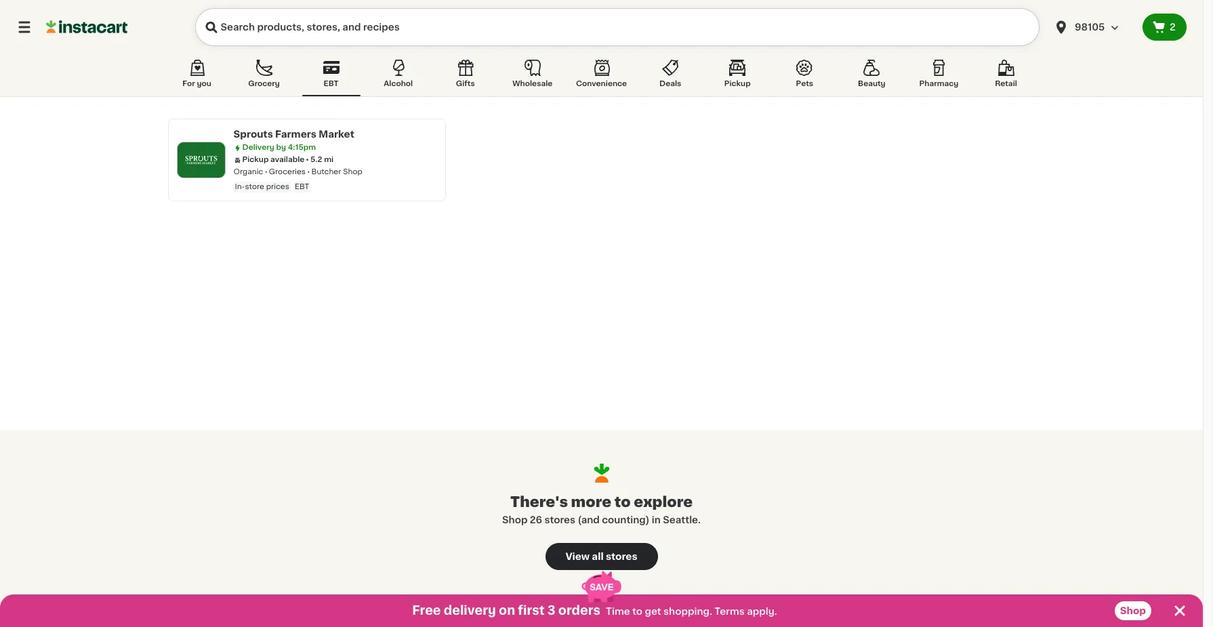 Task type: locate. For each thing, give the bounding box(es) containing it.
on
[[499, 605, 515, 617]]

to
[[615, 495, 631, 509], [633, 607, 643, 616]]

gifts button
[[436, 57, 495, 96]]

to up counting)
[[615, 495, 631, 509]]

time
[[606, 607, 630, 616]]

to left get
[[633, 607, 643, 616]]

0 horizontal spatial to
[[615, 495, 631, 509]]

gifts
[[456, 80, 475, 87]]

view all stores link
[[545, 543, 658, 570]]

view
[[566, 552, 590, 561]]

ebt down 'organic groceries butcher shop'
[[295, 183, 309, 191]]

ebt
[[324, 80, 339, 87], [295, 183, 309, 191]]

1 horizontal spatial stores
[[606, 552, 638, 561]]

0 vertical spatial pickup
[[725, 80, 751, 87]]

shop
[[343, 168, 363, 176], [502, 515, 528, 525], [1120, 606, 1146, 616]]

instacart image
[[46, 19, 127, 35]]

2 horizontal spatial shop
[[1120, 606, 1146, 616]]

alcohol
[[384, 80, 413, 87]]

available
[[271, 156, 305, 163]]

ebt up market
[[324, 80, 339, 87]]

counting)
[[602, 515, 650, 525]]

1 vertical spatial to
[[633, 607, 643, 616]]

convenience button
[[571, 57, 633, 96]]

to inside free delivery on first 3 orders time to get shopping. terms apply.
[[633, 607, 643, 616]]

stores right 26
[[545, 515, 576, 525]]

0 horizontal spatial pickup
[[242, 156, 269, 163]]

pharmacy
[[920, 80, 959, 87]]

1 98105 button from the left
[[1045, 8, 1143, 46]]

shop right butcher
[[343, 168, 363, 176]]

shop inside shop button
[[1120, 606, 1146, 616]]

shop categories tab list
[[168, 57, 1036, 96]]

there's
[[510, 495, 568, 509]]

ebt inside 'button'
[[324, 80, 339, 87]]

1 horizontal spatial pickup
[[725, 80, 751, 87]]

shop left 26
[[502, 515, 528, 525]]

in
[[652, 515, 661, 525]]

1 horizontal spatial to
[[633, 607, 643, 616]]

1 vertical spatial pickup
[[242, 156, 269, 163]]

1 horizontal spatial shop
[[502, 515, 528, 525]]

grocery button
[[235, 57, 293, 96]]

None search field
[[195, 8, 1040, 46]]

0 vertical spatial stores
[[545, 515, 576, 525]]

deals button
[[641, 57, 700, 96]]

shop left "close" icon
[[1120, 606, 1146, 616]]

pickup right 'deals'
[[725, 80, 751, 87]]

view all stores
[[566, 552, 638, 561]]

retail button
[[977, 57, 1036, 96]]

seattle.
[[663, 515, 701, 525]]

pickup for pickup available
[[242, 156, 269, 163]]

pickup down delivery
[[242, 156, 269, 163]]

pickup inside button
[[725, 80, 751, 87]]

1 vertical spatial ebt
[[295, 183, 309, 191]]

sprouts farmers market logo image
[[183, 142, 219, 178]]

98105 button
[[1045, 8, 1143, 46], [1054, 8, 1135, 46]]

sprouts farmers market
[[234, 129, 354, 139]]

2 vertical spatial shop
[[1120, 606, 1146, 616]]

by
[[276, 144, 286, 151]]

(and
[[578, 515, 600, 525]]

delivery
[[444, 605, 496, 617]]

0 vertical spatial shop
[[343, 168, 363, 176]]

1 horizontal spatial ebt
[[324, 80, 339, 87]]

free delivery on first 3 orders time to get shopping. terms apply.
[[412, 605, 777, 617]]

convenience
[[576, 80, 627, 87]]

0 horizontal spatial shop
[[343, 168, 363, 176]]

store
[[245, 183, 264, 191]]

explore
[[634, 495, 693, 509]]

5.2
[[310, 156, 322, 163]]

beauty button
[[843, 57, 901, 96]]

you
[[197, 80, 211, 87]]

get
[[645, 607, 661, 616]]

0 vertical spatial ebt
[[324, 80, 339, 87]]

alcohol button
[[369, 57, 428, 96]]

1 vertical spatial stores
[[606, 552, 638, 561]]

0 horizontal spatial stores
[[545, 515, 576, 525]]

0 horizontal spatial ebt
[[295, 183, 309, 191]]

in-store prices ebt
[[235, 183, 309, 191]]

0 vertical spatial to
[[615, 495, 631, 509]]

1 vertical spatial shop
[[502, 515, 528, 525]]

mi
[[324, 156, 334, 163]]

stores right "all"
[[606, 552, 638, 561]]

all
[[592, 552, 604, 561]]

26
[[530, 515, 542, 525]]

wholesale button
[[504, 57, 562, 96]]

first
[[518, 605, 545, 617]]

pickup available
[[242, 156, 305, 163]]

free
[[412, 605, 441, 617]]

stores
[[545, 515, 576, 525], [606, 552, 638, 561]]

stores inside button
[[606, 552, 638, 561]]

pickup
[[725, 80, 751, 87], [242, 156, 269, 163]]



Task type: describe. For each thing, give the bounding box(es) containing it.
2 button
[[1143, 14, 1187, 41]]

pickup button
[[709, 57, 767, 96]]

retail
[[995, 80, 1017, 87]]

farmers
[[275, 129, 317, 139]]

pets
[[796, 80, 814, 87]]

for
[[182, 80, 195, 87]]

deals
[[660, 80, 682, 87]]

2 98105 button from the left
[[1054, 8, 1135, 46]]

for you button
[[168, 57, 226, 96]]

4:15pm
[[288, 144, 316, 151]]

5.2 mi
[[310, 156, 334, 163]]

organic groceries butcher shop
[[234, 168, 363, 176]]

for you
[[182, 80, 211, 87]]

prices
[[266, 183, 289, 191]]

grocery
[[248, 80, 280, 87]]

to inside there's more to explore shop 26 stores (and counting) in seattle.
[[615, 495, 631, 509]]

orders
[[559, 605, 601, 617]]

shop inside there's more to explore shop 26 stores (and counting) in seattle.
[[502, 515, 528, 525]]

terms
[[715, 607, 745, 616]]

ebt button
[[302, 57, 360, 96]]

pets button
[[776, 57, 834, 96]]

pharmacy button
[[910, 57, 968, 96]]

2
[[1170, 22, 1176, 32]]

Search field
[[195, 8, 1040, 46]]

sprouts
[[234, 129, 273, 139]]

groceries
[[269, 168, 306, 176]]

view all stores button
[[545, 543, 658, 570]]

close image
[[1172, 603, 1188, 619]]

save image
[[582, 571, 622, 602]]

beauty
[[858, 80, 886, 87]]

pickup for pickup
[[725, 80, 751, 87]]

more
[[571, 495, 612, 509]]

98105
[[1075, 22, 1105, 32]]

delivery
[[242, 144, 274, 151]]

organic
[[234, 168, 263, 176]]

stores inside there's more to explore shop 26 stores (and counting) in seattle.
[[545, 515, 576, 525]]

delivery by 4:15pm
[[242, 144, 316, 151]]

wholesale
[[513, 80, 553, 87]]

3
[[548, 605, 556, 617]]

in-
[[235, 183, 245, 191]]

butcher
[[311, 168, 341, 176]]

shopping.
[[664, 607, 712, 616]]

apply.
[[747, 607, 777, 616]]

shop button
[[1115, 601, 1152, 620]]

market
[[319, 129, 354, 139]]

there's more to explore shop 26 stores (and counting) in seattle.
[[502, 495, 701, 525]]



Task type: vqa. For each thing, say whether or not it's contained in the screenshot.
top to
yes



